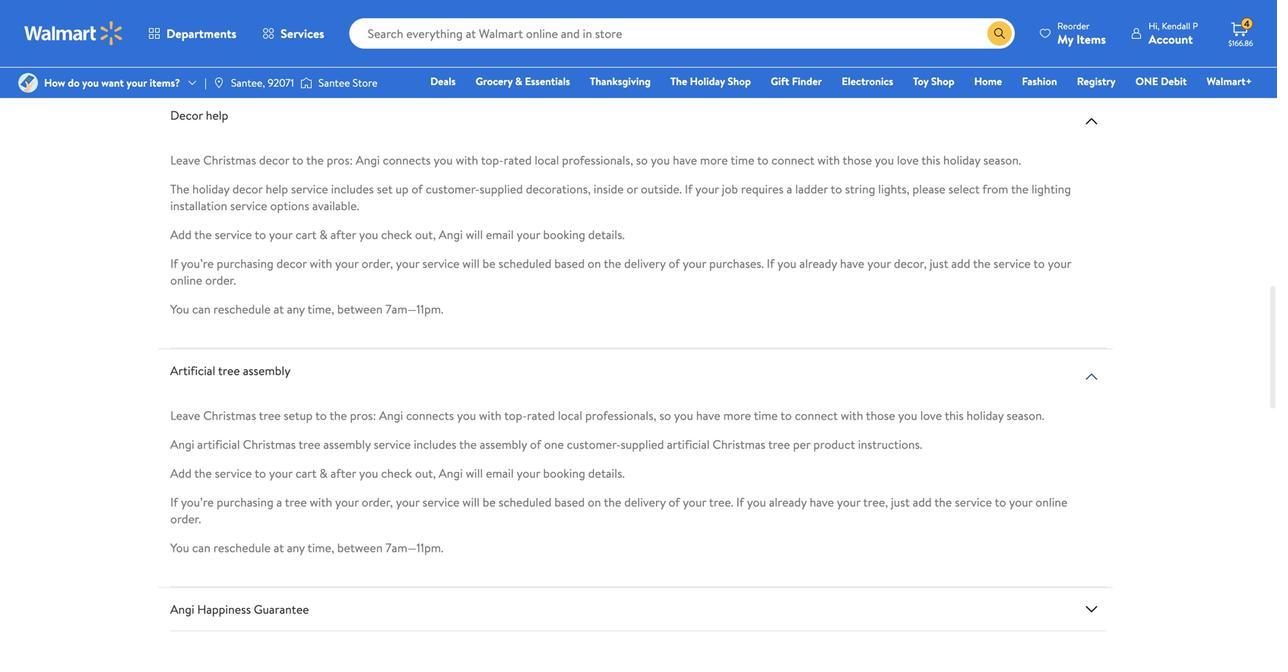 Task type: vqa. For each thing, say whether or not it's contained in the screenshot.
"50+"
no



Task type: locate. For each thing, give the bounding box(es) containing it.
2 out, from the top
[[415, 465, 436, 482]]

1 vertical spatial order,
[[362, 494, 393, 510]]

hi, kendall p account
[[1149, 19, 1198, 48]]

lights,
[[878, 180, 910, 197]]

1 vertical spatial holiday
[[192, 180, 230, 197]]

toy shop
[[913, 74, 955, 89]]

how
[[44, 75, 65, 90]]

purchases.
[[709, 255, 764, 272]]

2 order, from the top
[[362, 494, 393, 510]]

will inside the "if you're purchasing decor with your order, your service will be scheduled based on the delivery of your purchases. if you already have your decor, just add the service to your online order."
[[463, 255, 480, 272]]

rated up angi artificial christmas tree assembly service includes the assembly of one customer-supplied artificial christmas tree per product instructions.
[[527, 407, 555, 424]]

2 vertical spatial decor
[[277, 255, 307, 272]]

christmas down artificial tree assembly on the bottom
[[203, 407, 256, 424]]

this
[[922, 152, 941, 168], [945, 407, 964, 424]]

booking down one
[[543, 465, 585, 482]]

love up instructions. on the right bottom of the page
[[920, 407, 942, 424]]

available.
[[312, 197, 359, 214]]

help inside the holiday decor help service includes set up of customer-supplied decorations, inside or outside. if your job requires a ladder to string lights, please select from the lighting installation service options available.
[[266, 180, 288, 197]]

you
[[372, 45, 392, 62], [82, 75, 99, 90], [434, 152, 453, 168], [651, 152, 670, 168], [875, 152, 894, 168], [359, 226, 378, 243], [778, 255, 797, 272], [457, 407, 476, 424], [674, 407, 693, 424], [898, 407, 918, 424], [359, 465, 378, 482], [747, 494, 766, 510]]

1 out, from the top
[[415, 226, 436, 243]]

1 vertical spatial time
[[754, 407, 778, 424]]

reschedule up artificial tree assembly on the bottom
[[213, 301, 271, 317]]

Search search field
[[349, 18, 1015, 49]]

grocery & essentials
[[476, 74, 570, 89]]

2 scheduled from the top
[[499, 494, 552, 510]]

0 vertical spatial love
[[897, 152, 919, 168]]

online
[[170, 272, 202, 288], [1036, 494, 1068, 510]]

1 delivery from the top
[[624, 255, 666, 272]]

lights
[[421, 16, 449, 33]]

0 horizontal spatial  image
[[18, 73, 38, 93]]

1 horizontal spatial order.
[[205, 272, 236, 288]]

ladder left "string"
[[795, 180, 828, 197]]

on right lights
[[452, 16, 465, 33]]

0 vertical spatial order.
[[205, 272, 236, 288]]

order, inside "if you're purchasing a tree with your order, your service will be scheduled based on the delivery of your tree. if you already have your tree, just add the service to your online order."
[[362, 494, 393, 510]]

our
[[610, 45, 628, 62]]

1 email from the top
[[486, 226, 514, 243]]

supplied left "decorations,"
[[480, 180, 523, 197]]

doesn't
[[234, 16, 273, 33]]

2 leave from the top
[[170, 407, 200, 424]]

2 vertical spatial on
[[588, 494, 601, 510]]

to inside the "if you're purchasing decor with your order, your service will be scheduled based on the delivery of your purchases. if you already have your decor, just add the service to your online order."
[[1034, 255, 1045, 272]]

2 reschedule from the top
[[213, 539, 271, 556]]

1 details. from the top
[[588, 226, 625, 243]]

the inside the holiday shop link
[[671, 74, 687, 89]]

0 vertical spatial between
[[337, 301, 383, 317]]

1 horizontal spatial love
[[920, 407, 942, 424]]

home link
[[968, 73, 1009, 89]]

on down the holiday decor help service includes set up of customer-supplied decorations, inside or outside. if your job requires a ladder to string lights, please select from the lighting installation service options available. on the top of the page
[[588, 255, 601, 272]]

1 booking from the top
[[543, 226, 585, 243]]

check
[[381, 226, 412, 243], [381, 465, 412, 482]]

2 you're from the top
[[181, 494, 214, 510]]

of left tree.
[[669, 494, 680, 510]]

search icon image
[[994, 27, 1006, 40]]

1 vertical spatial based
[[555, 494, 585, 510]]

tree.
[[709, 494, 734, 510]]

if you're purchasing decor with your order, your service will be scheduled based on the delivery of your purchases. if you already have your decor, just add the service to your online order.
[[170, 255, 1072, 288]]

of inside the "if you're purchasing decor with your order, your service will be scheduled based on the delivery of your purchases. if you already have your decor, just add the service to your online order."
[[669, 255, 680, 272]]

1 vertical spatial 7am—11pm.
[[386, 539, 444, 556]]

do
[[68, 75, 80, 90]]

1 vertical spatial online
[[1036, 494, 1068, 510]]

of
[[484, 45, 496, 62], [412, 180, 423, 197], [669, 255, 680, 272], [530, 436, 541, 453], [669, 494, 680, 510]]

on inside the "if you're purchasing decor with your order, your service will be scheduled based on the delivery of your purchases. if you already have your decor, just add the service to your online order."
[[588, 255, 601, 272]]

you're inside the "if you're purchasing decor with your order, your service will be scheduled based on the delivery of your purchases. if you already have your decor, just add the service to your online order."
[[181, 255, 214, 272]]

is
[[816, 16, 824, 33], [651, 45, 659, 62]]

departments
[[167, 25, 237, 42]]

can up artificial
[[192, 301, 211, 317]]

 image left how
[[18, 73, 38, 93]]

1 vertical spatial after
[[331, 465, 356, 482]]

1 vertical spatial check
[[381, 465, 412, 482]]

your
[[499, 45, 522, 62], [126, 75, 147, 90], [696, 180, 719, 197], [269, 226, 293, 243], [517, 226, 540, 243], [335, 255, 359, 272], [396, 255, 420, 272], [683, 255, 706, 272], [868, 255, 891, 272], [1048, 255, 1072, 272], [269, 465, 293, 482], [517, 465, 540, 482], [335, 494, 359, 510], [396, 494, 420, 510], [683, 494, 707, 510], [837, 494, 861, 510], [1009, 494, 1033, 510]]

0 vertical spatial add the service to your cart & after you check out, angi will email your booking details.
[[170, 226, 625, 243]]

the down prepared
[[671, 74, 687, 89]]

2 booking from the top
[[543, 465, 585, 482]]

1 horizontal spatial top-
[[504, 407, 527, 424]]

details. up "if you're purchasing a tree with your order, your service will be scheduled based on the delivery of your tree. if you already have your tree, just add the service to your online order."
[[588, 465, 625, 482]]

1 horizontal spatial is
[[816, 16, 824, 33]]

purchasing for decor
[[217, 255, 274, 272]]

between for order,
[[337, 301, 383, 317]]

local up "decorations,"
[[535, 152, 559, 168]]

0 vertical spatial online
[[170, 272, 202, 288]]

0 vertical spatial you
[[170, 301, 189, 317]]

pros: right setup
[[350, 407, 376, 424]]

reorder my items
[[1058, 19, 1106, 48]]

professionals,
[[562, 152, 633, 168], [585, 407, 657, 424]]

0 horizontal spatial so
[[636, 152, 648, 168]]

decor left options
[[232, 180, 263, 197]]

2 delivery from the top
[[624, 494, 666, 510]]

1 can from the top
[[192, 301, 211, 317]]

of right up
[[412, 180, 423, 197]]

online inside "if you're purchasing a tree with your order, your service will be scheduled based on the delivery of your tree. if you already have your tree, just add the service to your online order."
[[1036, 494, 1068, 510]]

 image
[[18, 73, 38, 93], [300, 75, 312, 90], [213, 77, 225, 89]]

love
[[897, 152, 919, 168], [920, 407, 942, 424]]

email
[[486, 226, 514, 243], [486, 465, 514, 482]]

local
[[535, 152, 559, 168], [558, 407, 582, 424]]

per
[[793, 436, 811, 453]]

leave christmas tree setup to the pros: angi connects you with top-rated local professionals, so you have more time to connect with those you love this holiday season.
[[170, 407, 1045, 424]]

1 cart from the top
[[296, 226, 317, 243]]

1 add the service to your cart & after you check out, angi will email your booking details. from the top
[[170, 226, 625, 243]]

holiday inside the holiday decor help service includes set up of customer-supplied decorations, inside or outside. if your job requires a ladder to string lights, please select from the lighting installation service options available.
[[192, 180, 230, 197]]

christmas down decor help
[[203, 152, 256, 168]]

santee, 92071
[[231, 75, 294, 90]]

0 vertical spatial cart
[[296, 226, 317, 243]]

trees
[[986, 16, 1013, 33]]

1 vertical spatial ladder
[[795, 180, 828, 197]]

0 vertical spatial professionals,
[[562, 152, 633, 168]]

customer- down leave christmas tree setup to the pros: angi connects you with top-rated local professionals, so you have more time to connect with those you love this holiday season.
[[567, 436, 621, 453]]

0 horizontal spatial the
[[170, 180, 189, 197]]

1 vertical spatial so
[[660, 407, 671, 424]]

those up instructions. on the right bottom of the page
[[866, 407, 895, 424]]

services
[[281, 25, 324, 42]]

1 vertical spatial reschedule
[[213, 539, 271, 556]]

2 cart from the top
[[296, 465, 317, 482]]

0 vertical spatial 7am—11pm.
[[386, 301, 444, 317]]

15
[[1050, 16, 1060, 33]]

0 vertical spatial email
[[486, 226, 514, 243]]

customer- right up
[[426, 180, 480, 197]]

purchasing inside the "if you're purchasing decor with your order, your service will be scheduled based on the delivery of your purchases. if you already have your decor, just add the service to your online order."
[[217, 255, 274, 272]]

add inside the "if you're purchasing decor with your order, your service will be scheduled based on the delivery of your purchases. if you already have your decor, just add the service to your online order."
[[952, 255, 971, 272]]

on inside "if you're purchasing a tree with your order, your service will be scheduled based on the delivery of your tree. if you already have your tree, just add the service to your online order."
[[588, 494, 601, 510]]

after for with
[[331, 465, 356, 482]]

1 based from the top
[[554, 255, 585, 272]]

1 vertical spatial top-
[[504, 407, 527, 424]]

0 vertical spatial for
[[883, 16, 898, 33]]

be
[[483, 255, 496, 272], [483, 494, 496, 510]]

0 vertical spatial rated
[[504, 152, 532, 168]]

2 add from the top
[[170, 465, 192, 482]]

0 horizontal spatial add
[[913, 494, 932, 510]]

1 vertical spatial purchasing
[[217, 494, 274, 510]]

0 vertical spatial holiday
[[944, 152, 981, 168]]

1 time, from the top
[[308, 301, 334, 317]]

or left trees
[[972, 16, 983, 33]]

gift finder link
[[764, 73, 829, 89]]

2 email from the top
[[486, 465, 514, 482]]

finder
[[792, 74, 822, 89]]

reschedule up the angi happiness guarantee
[[213, 539, 271, 556]]

1 vertical spatial love
[[920, 407, 942, 424]]

0 vertical spatial after
[[331, 226, 356, 243]]

0 horizontal spatial top-
[[481, 152, 504, 168]]

want
[[101, 75, 124, 90]]

1 vertical spatial for
[[712, 45, 728, 62]]

you can reschedule at any time, between 7am—11pm. for tree
[[170, 539, 444, 556]]

1 check from the top
[[381, 226, 412, 243]]

scheduled inside the "if you're purchasing decor with your order, your service will be scheduled based on the delivery of your purchases. if you already have your decor, just add the service to your online order."
[[499, 255, 552, 272]]

is right 'ground'
[[816, 16, 824, 33]]

cart for with
[[296, 226, 317, 243]]

add right decor, at the right of page
[[952, 255, 971, 272]]

2 you can reschedule at any time, between 7am—11pm. from the top
[[170, 539, 444, 556]]

installation
[[170, 197, 227, 214]]

artificial down artificial tree assembly on the bottom
[[197, 436, 240, 453]]

0 horizontal spatial this
[[922, 152, 941, 168]]

2 details. from the top
[[588, 465, 625, 482]]

2 add the service to your cart & after you check out, angi will email your booking details. from the top
[[170, 465, 625, 482]]

walmart+
[[1207, 74, 1252, 89]]

of right height
[[484, 45, 496, 62]]

walmart+ link
[[1200, 73, 1259, 89]]

of inside the holiday decor help service includes set up of customer-supplied decorations, inside or outside. if your job requires a ladder to string lights, please select from the lighting installation service options available.
[[412, 180, 423, 197]]

0 vertical spatial based
[[554, 255, 585, 272]]

based inside the "if you're purchasing decor with your order, your service will be scheduled based on the delivery of your purchases. if you already have your decor, just add the service to your online order."
[[554, 255, 585, 272]]

2 between from the top
[[337, 539, 383, 556]]

1 vertical spatial out,
[[415, 465, 436, 482]]

of left purchases. on the right of page
[[669, 255, 680, 272]]

add right tree,
[[913, 494, 932, 510]]

booking
[[543, 226, 585, 243], [543, 465, 585, 482]]

1 vertical spatial professionals,
[[585, 407, 657, 424]]

1 vertical spatial any
[[287, 539, 305, 556]]

booking for scheduled
[[543, 465, 585, 482]]

christmas down setup
[[243, 436, 296, 453]]

1 vertical spatial supplied
[[621, 436, 664, 453]]

1 leave from the top
[[170, 152, 200, 168]]

decor down options
[[277, 255, 307, 272]]

2 you from the top
[[170, 539, 189, 556]]

deals link
[[424, 73, 463, 89]]

will inside "if you're purchasing a tree with your order, your service will be scheduled based on the delivery of your tree. if you already have your tree, just add the service to your online order."
[[463, 494, 480, 510]]

shop right toy
[[931, 74, 955, 89]]

ladder left setup,
[[901, 16, 934, 33]]

0 horizontal spatial shop
[[728, 74, 751, 89]]

ladder,
[[623, 16, 658, 33]]

the
[[671, 74, 687, 89], [170, 180, 189, 197]]

customer- inside the holiday decor help service includes set up of customer-supplied decorations, inside or outside. if your job requires a ladder to string lights, please select from the lighting installation service options available.
[[426, 180, 480, 197]]

leave down artificial
[[170, 407, 200, 424]]

1 vertical spatial be
[[483, 494, 496, 510]]

how do you want your items?
[[44, 75, 180, 90]]

can up happiness
[[192, 539, 211, 556]]

2 check from the top
[[381, 465, 412, 482]]

1 reschedule from the top
[[213, 301, 271, 317]]

1 vertical spatial email
[[486, 465, 514, 482]]

supplied down leave christmas tree setup to the pros: angi connects you with top-rated local professionals, so you have more time to connect with those you love this holiday season.
[[621, 436, 664, 453]]

assembly
[[243, 362, 291, 379], [323, 436, 371, 453], [480, 436, 527, 453]]

a inside "if you're purchasing a tree with your order, your service will be scheduled based on the delivery of your tree. if you already have your tree, just add the service to your online order."
[[277, 494, 282, 510]]

1 7am—11pm. from the top
[[386, 301, 444, 317]]

connect up requires
[[772, 152, 815, 168]]

0 vertical spatial leave
[[170, 152, 200, 168]]

artificial up tree.
[[667, 436, 710, 453]]

add
[[170, 226, 192, 243], [170, 465, 192, 482]]

or right ladder,
[[661, 16, 673, 33]]

details. down the holiday decor help service includes set up of customer-supplied decorations, inside or outside. if your job requires a ladder to string lights, please select from the lighting installation service options available. on the top of the page
[[588, 226, 625, 243]]

decor inside the holiday decor help service includes set up of customer-supplied decorations, inside or outside. if your job requires a ladder to string lights, please select from the lighting installation service options available.
[[232, 180, 263, 197]]

1 between from the top
[[337, 301, 383, 317]]

you can reschedule at any time, between 7am—11pm.
[[170, 301, 444, 317], [170, 539, 444, 556]]

2 vertical spatial &
[[320, 465, 328, 482]]

1 purchasing from the top
[[217, 255, 274, 272]]

you're inside "if you're purchasing a tree with your order, your service will be scheduled based on the delivery of your tree. if you already have your tree, just add the service to your online order."
[[181, 494, 214, 510]]

to
[[675, 16, 687, 33], [358, 45, 370, 62], [558, 45, 569, 62], [292, 152, 304, 168], [757, 152, 769, 168], [831, 180, 842, 197], [255, 226, 266, 243], [1034, 255, 1045, 272], [315, 407, 327, 424], [781, 407, 792, 424], [255, 465, 266, 482], [995, 494, 1006, 510]]

2 be from the top
[[483, 494, 496, 510]]

help left available.
[[266, 180, 288, 197]]

can for if you're purchasing a tree with your order, your service will be scheduled based on the delivery of your tree. if you already have your tree, just add the service to your online order.
[[192, 539, 211, 556]]

be inside "if you're purchasing a tree with your order, your service will be scheduled based on the delivery of your tree. if you already have your tree, just add the service to your online order."
[[483, 494, 496, 510]]

1 you're from the top
[[181, 255, 214, 272]]

1 add from the top
[[170, 226, 192, 243]]

order. inside "if you're purchasing a tree with your order, your service will be scheduled based on the delivery of your tree. if you already have your tree, just add the service to your online order."
[[170, 510, 201, 527]]

or right inside at the top of page
[[627, 180, 638, 197]]

0 horizontal spatial customer-
[[426, 180, 480, 197]]

2 shop from the left
[[931, 74, 955, 89]]

on down angi artificial christmas tree assembly service includes the assembly of one customer-supplied artificial christmas tree per product instructions.
[[588, 494, 601, 510]]

leave down 'decor'
[[170, 152, 200, 168]]

0 vertical spatial booking
[[543, 226, 585, 243]]

1 vertical spatial can
[[192, 539, 211, 556]]

electronics
[[842, 74, 894, 89]]

for up 'the holiday shop'
[[712, 45, 728, 62]]

0 vertical spatial at
[[274, 301, 284, 317]]

connect up per
[[795, 407, 838, 424]]

any for a
[[287, 539, 305, 556]]

order, inside the "if you're purchasing decor with your order, your service will be scheduled based on the delivery of your purchases. if you already have your decor, just add the service to your online order."
[[362, 255, 393, 272]]

local up one
[[558, 407, 582, 424]]

job.
[[751, 45, 770, 62]]

based down "decorations,"
[[554, 255, 585, 272]]

inside
[[594, 180, 624, 197]]

reschedule for decor
[[213, 301, 271, 317]]

delivery inside "if you're purchasing a tree with your order, your service will be scheduled based on the delivery of your tree. if you already have your tree, just add the service to your online order."
[[624, 494, 666, 510]]

0 horizontal spatial includes
[[331, 180, 374, 197]]

add the service to your cart & after you check out, angi will email your booking details.
[[170, 226, 625, 243], [170, 465, 625, 482]]

2 time, from the top
[[308, 539, 334, 556]]

0 horizontal spatial online
[[170, 272, 202, 288]]

1 you can reschedule at any time, between 7am—11pm. from the top
[[170, 301, 444, 317]]

booking down "decorations,"
[[543, 226, 585, 243]]

decor
[[170, 107, 203, 123]]

1 scheduled from the top
[[499, 255, 552, 272]]

or inside the holiday decor help service includes set up of customer-supplied decorations, inside or outside. if your job requires a ladder to string lights, please select from the lighting installation service options available.
[[627, 180, 638, 197]]

cart down setup
[[296, 465, 317, 482]]

decor up options
[[259, 152, 289, 168]]

you're for if you're purchasing decor with your order, your service will be scheduled based on the delivery of your purchases. if you already have your decor, just add the service to your online order.
[[181, 255, 214, 272]]

purchasing inside "if you're purchasing a tree with your order, your service will be scheduled based on the delivery of your tree. if you already have your tree, just add the service to your online order."
[[217, 494, 274, 510]]

1 horizontal spatial shop
[[931, 74, 955, 89]]

0 vertical spatial connect
[[772, 152, 815, 168]]

Walmart Site-Wide search field
[[349, 18, 1015, 49]]

my
[[1058, 31, 1074, 48]]

instructions.
[[858, 436, 922, 453]]

1 vertical spatial season.
[[1007, 407, 1045, 424]]

2 purchasing from the top
[[217, 494, 274, 510]]

have
[[673, 152, 697, 168], [840, 255, 865, 272], [696, 407, 721, 424], [810, 494, 834, 510]]

1 vertical spatial &
[[320, 226, 328, 243]]

just inside "if you're purchasing a tree with your order, your service will be scheduled based on the delivery of your tree. if you already have your tree, just add the service to your online order."
[[891, 494, 910, 510]]

0 horizontal spatial a
[[277, 494, 282, 510]]

2 7am—11pm. from the top
[[386, 539, 444, 556]]

shop right holiday
[[728, 74, 751, 89]]

0 vertical spatial customer-
[[426, 180, 480, 197]]

with
[[456, 152, 478, 168], [818, 152, 840, 168], [310, 255, 332, 272], [479, 407, 502, 424], [841, 407, 863, 424], [310, 494, 332, 510]]

grocery & essentials link
[[469, 73, 577, 89]]

1 order, from the top
[[362, 255, 393, 272]]

just right decor, at the right of page
[[930, 255, 949, 272]]

so
[[636, 152, 648, 168], [660, 407, 671, 424]]

2 can from the top
[[192, 539, 211, 556]]

1 horizontal spatial this
[[945, 407, 964, 424]]

those up "string"
[[843, 152, 872, 168]]

 image right 92071
[[300, 75, 312, 90]]

time
[[731, 152, 755, 168], [754, 407, 778, 424]]

1 be from the top
[[483, 255, 496, 272]]

order. inside the "if you're purchasing decor with your order, your service will be scheduled based on the delivery of your purchases. if you already have your decor, just add the service to your online order."
[[205, 272, 236, 288]]

with inside "if you're purchasing a tree with your order, your service will be scheduled based on the delivery of your tree. if you already have your tree, just add the service to your online order."
[[310, 494, 332, 510]]

the for the holiday decor help service includes set up of customer-supplied decorations, inside or outside. if your job requires a ladder to string lights, please select from the lighting installation service options available.
[[170, 180, 189, 197]]

0 vertical spatial check
[[381, 226, 412, 243]]

2 based from the top
[[555, 494, 585, 510]]

1 vertical spatial on
[[588, 255, 601, 272]]

scheduled inside "if you're purchasing a tree with your order, your service will be scheduled based on the delivery of your tree. if you already have your tree, just add the service to your online order."
[[499, 494, 552, 510]]

2 any from the top
[[287, 539, 305, 556]]

love up lights,
[[897, 152, 919, 168]]

2 after from the top
[[331, 465, 356, 482]]

 image right |
[[213, 77, 225, 89]]

decor for to
[[259, 152, 289, 168]]

1 you from the top
[[170, 301, 189, 317]]

just right tree,
[[891, 494, 910, 510]]

cart down options
[[296, 226, 317, 243]]

be inside the "if you're purchasing decor with your order, your service will be scheduled based on the delivery of your purchases. if you already have your decor, just add the service to your online order."
[[483, 255, 496, 272]]

for right unsuitable
[[883, 16, 898, 33]]

out,
[[415, 226, 436, 243], [415, 465, 436, 482]]

0 vertical spatial delivery
[[624, 255, 666, 272]]

2 horizontal spatial assembly
[[480, 436, 527, 453]]

2 artificial from the left
[[667, 436, 710, 453]]

details. for the
[[588, 226, 625, 243]]

a
[[787, 180, 792, 197], [277, 494, 282, 510]]

rated up "decorations,"
[[504, 152, 532, 168]]

if inside the holiday decor help service includes set up of customer-supplied decorations, inside or outside. if your job requires a ladder to string lights, please select from the lighting installation service options available.
[[685, 180, 693, 197]]

product
[[814, 436, 855, 453]]

you inside the "if you're purchasing decor with your order, your service will be scheduled based on the delivery of your purchases. if you already have your decor, just add the service to your online order."
[[778, 255, 797, 272]]

0 vertical spatial purchasing
[[217, 255, 274, 272]]

tree,
[[863, 494, 888, 510]]

after
[[331, 226, 356, 243], [331, 465, 356, 482]]

1 at from the top
[[274, 301, 284, 317]]

is right pro
[[651, 45, 659, 62]]

the down 'decor'
[[170, 180, 189, 197]]

any
[[287, 301, 305, 317], [287, 539, 305, 556]]

&
[[515, 74, 522, 89], [320, 226, 328, 243], [320, 465, 328, 482]]

1 vertical spatial you're
[[181, 494, 214, 510]]

the inside the holiday decor help service includes set up of customer-supplied decorations, inside or outside. if your job requires a ladder to string lights, please select from the lighting installation service options available.
[[170, 180, 189, 197]]

0 vertical spatial scheduled
[[499, 255, 552, 272]]

0 horizontal spatial love
[[897, 152, 919, 168]]

1 vertical spatial already
[[769, 494, 807, 510]]

1 shop from the left
[[728, 74, 751, 89]]

to inside "if you're purchasing a tree with your order, your service will be scheduled based on the delivery of your tree. if you already have your tree, just add the service to your online order."
[[995, 494, 1006, 510]]

where
[[720, 16, 752, 33]]

happiness
[[197, 601, 251, 618]]

or
[[354, 16, 365, 33], [661, 16, 673, 33], [972, 16, 983, 33], [627, 180, 638, 197]]

1 after from the top
[[331, 226, 356, 243]]

1 vertical spatial you
[[170, 539, 189, 556]]

order.
[[205, 272, 236, 288], [170, 510, 201, 527]]

0 horizontal spatial artificial
[[197, 436, 240, 453]]

you
[[170, 301, 189, 317], [170, 539, 189, 556]]

angi
[[258, 45, 282, 62], [356, 152, 380, 168], [439, 226, 463, 243], [379, 407, 403, 424], [170, 436, 194, 453], [439, 465, 463, 482], [170, 601, 194, 618]]

0 vertical spatial this
[[922, 152, 941, 168]]

based inside "if you're purchasing a tree with your order, your service will be scheduled based on the delivery of your tree. if you already have your tree, just add the service to your online order."
[[555, 494, 585, 510]]

0 vertical spatial ladder
[[901, 16, 934, 33]]

1 vertical spatial a
[[277, 494, 282, 510]]

1 any from the top
[[287, 301, 305, 317]]

 image for how do you want your items?
[[18, 73, 38, 93]]

help right 'decor'
[[206, 107, 228, 123]]

angi happiness guarantee image
[[1083, 600, 1101, 618]]

0 vertical spatial supplied
[[480, 180, 523, 197]]

based down one
[[555, 494, 585, 510]]

add for if you're purchasing a tree with your order, your service will be scheduled based on the delivery of your tree. if you already have your tree, just add the service to your online order.
[[170, 465, 192, 482]]

2 at from the top
[[274, 539, 284, 556]]

1 vertical spatial add
[[913, 494, 932, 510]]

1 vertical spatial details.
[[588, 465, 625, 482]]

between for your
[[337, 539, 383, 556]]

1 vertical spatial includes
[[414, 436, 457, 453]]

gift
[[771, 74, 789, 89]]

above
[[1015, 16, 1047, 33]]

details. for on
[[588, 465, 625, 482]]

2 horizontal spatial  image
[[300, 75, 312, 90]]

0 vertical spatial be
[[483, 255, 496, 272]]

0 vertical spatial can
[[192, 301, 211, 317]]

up
[[396, 180, 409, 197]]

pros: up available.
[[327, 152, 353, 168]]

at for a
[[274, 539, 284, 556]]

0 vertical spatial add
[[170, 226, 192, 243]]

1 horizontal spatial for
[[883, 16, 898, 33]]

1 vertical spatial delivery
[[624, 494, 666, 510]]



Task type: describe. For each thing, give the bounding box(es) containing it.
you inside "if you're purchasing a tree with your order, your service will be scheduled based on the delivery of your tree. if you already have your tree, just add the service to your online order."
[[747, 494, 766, 510]]

lighting
[[1032, 180, 1071, 197]]

guarantee
[[254, 601, 309, 618]]

purchasing for a
[[217, 494, 274, 510]]

thanksgiving link
[[583, 73, 658, 89]]

$166.86
[[1229, 38, 1253, 48]]

0 horizontal spatial assembly
[[243, 362, 291, 379]]

1 vertical spatial connect
[[795, 407, 838, 424]]

1 vertical spatial local
[[558, 407, 582, 424]]

santee store
[[319, 75, 378, 90]]

have inside the "if you're purchasing decor with your order, your service will be scheduled based on the delivery of your purchases. if you already have your decor, just add the service to your online order."
[[840, 255, 865, 272]]

you can reschedule at any time, between 7am—11pm. for with
[[170, 301, 444, 317]]

1 vertical spatial is
[[651, 45, 659, 62]]

home
[[525, 45, 555, 62]]

electronics link
[[835, 73, 900, 89]]

grocery
[[476, 74, 513, 89]]

include
[[275, 16, 313, 33]]

1 vertical spatial pros:
[[350, 407, 376, 424]]

1 horizontal spatial assembly
[[323, 436, 371, 453]]

1 horizontal spatial ladder
[[901, 16, 934, 33]]

deals
[[430, 74, 456, 89]]

1 artificial from the left
[[197, 436, 240, 453]]

can for if you're purchasing decor with your order, your service will be scheduled based on the delivery of your purchases. if you already have your decor, just add the service to your online order.
[[192, 301, 211, 317]]

any for decor
[[287, 301, 305, 317]]

if
[[531, 16, 538, 33]]

cart for tree
[[296, 465, 317, 482]]

of inside "if you're purchasing a tree with your order, your service will be scheduled based on the delivery of your tree. if you already have your tree, just add the service to your online order."
[[669, 494, 680, 510]]

out, for your
[[415, 465, 436, 482]]

to inside the holiday decor help service includes set up of customer-supplied decorations, inside or outside. if your job requires a ladder to string lights, please select from the lighting installation service options available.
[[831, 180, 842, 197]]

add the service to your cart & after you check out, angi will email your booking details. for order,
[[170, 465, 625, 482]]

already inside the "if you're purchasing decor with your order, your service will be scheduled based on the delivery of your purchases. if you already have your decor, just add the service to your online order."
[[800, 255, 837, 272]]

& for angi
[[320, 465, 328, 482]]

leave for leave christmas decor to the pros: angi connects you with top-rated local professionals, so you have more time to connect with those you love this holiday season.
[[170, 152, 200, 168]]

toy
[[913, 74, 929, 89]]

0 vertical spatial connects
[[383, 152, 431, 168]]

hi,
[[1149, 19, 1160, 32]]

select
[[949, 180, 980, 197]]

7am—11pm. for service
[[386, 301, 444, 317]]

artificial tree assembly
[[170, 362, 291, 379]]

0 vertical spatial more
[[700, 152, 728, 168]]

time, for with
[[308, 301, 334, 317]]

angi happiness guarantee
[[170, 601, 309, 618]]

services button
[[249, 15, 337, 52]]

ensure
[[572, 45, 607, 62]]

0 horizontal spatial for
[[712, 45, 728, 62]]

at for decor
[[274, 301, 284, 317]]

add the service to your cart & after you check out, angi will email your booking details. for your
[[170, 226, 625, 243]]

already inside "if you're purchasing a tree with your order, your service will be scheduled based on the delivery of your tree. if you already have your tree, just add the service to your online order."
[[769, 494, 807, 510]]

reschedule for a
[[213, 539, 271, 556]]

shop inside the holiday shop link
[[728, 74, 751, 89]]

1 vertical spatial connects
[[406, 407, 454, 424]]

kendall
[[1162, 19, 1191, 32]]

or right adding
[[354, 16, 365, 33]]

a inside the holiday decor help service includes set up of customer-supplied decorations, inside or outside. if your job requires a ladder to string lights, please select from the lighting installation service options available.
[[787, 180, 792, 197]]

email for be
[[486, 465, 514, 482]]

0 vertical spatial pros:
[[327, 152, 353, 168]]

delivery inside the "if you're purchasing decor with your order, your service will be scheduled based on the delivery of your purchases. if you already have your decor, just add the service to your online order."
[[624, 255, 666, 272]]

if you're purchasing a tree with your order, your service will be scheduled based on the delivery of your tree. if you already have your tree, just add the service to your online order.
[[170, 494, 1068, 527]]

1 vertical spatial more
[[724, 407, 751, 424]]

one debit link
[[1129, 73, 1194, 89]]

supplied inside the holiday decor help service includes set up of customer-supplied decorations, inside or outside. if your job requires a ladder to string lights, please select from the lighting installation service options available.
[[480, 180, 523, 197]]

the holiday shop
[[671, 74, 751, 89]]

of left one
[[530, 436, 541, 453]]

0 vertical spatial season.
[[984, 152, 1021, 168]]

store
[[353, 75, 378, 90]]

& for connects
[[320, 226, 328, 243]]

2 vertical spatial holiday
[[967, 407, 1004, 424]]

items
[[1077, 31, 1106, 48]]

adding
[[316, 16, 351, 33]]

one debit
[[1136, 74, 1187, 89]]

artificial
[[170, 362, 215, 379]]

have inside "if you're purchasing a tree with your order, your service will be scheduled based on the delivery of your tree. if you already have your tree, just add the service to your online order."
[[810, 494, 834, 510]]

1 vertical spatial rated
[[527, 407, 555, 424]]

add for if you're purchasing decor with your order, your service will be scheduled based on the delivery of your purchases. if you already have your decor, just add the service to your online order.
[[170, 226, 192, 243]]

debit
[[1161, 74, 1187, 89]]

unsuitable
[[827, 16, 880, 33]]

& inside grocery & essentials link
[[515, 74, 522, 89]]

7am—11pm. for your
[[386, 539, 444, 556]]

you for if you're purchasing a tree with your order, your service will be scheduled based on the delivery of your tree. if you already have your tree, just add the service to your online order.
[[170, 539, 189, 556]]

this service doesn't include adding or removing lights on steep roofs if unreachable by ladder, or to areas where the ground is unsuitable for ladder setup, or trees above 15 feet.
[[170, 16, 1087, 33]]

1 horizontal spatial customer-
[[567, 436, 621, 453]]

decor,
[[894, 255, 927, 272]]

please
[[913, 180, 946, 197]]

1 horizontal spatial includes
[[414, 436, 457, 453]]

options
[[270, 197, 309, 214]]

0 vertical spatial time
[[731, 152, 755, 168]]

booking for based
[[543, 226, 585, 243]]

92071
[[268, 75, 294, 90]]

christmas up tree.
[[713, 436, 766, 453]]

1 vertical spatial those
[[866, 407, 895, 424]]

check for order,
[[381, 465, 412, 482]]

job
[[722, 180, 738, 197]]

home
[[974, 74, 1002, 89]]

 image for santee, 92071
[[213, 77, 225, 89]]

fashion
[[1022, 74, 1057, 89]]

decorations,
[[526, 180, 591, 197]]

artificial tree assembly image
[[1083, 367, 1101, 386]]

registry link
[[1070, 73, 1123, 89]]

toy shop link
[[906, 73, 962, 89]]

check for your
[[381, 226, 412, 243]]

you for if you're purchasing decor with your order, your service will be scheduled based on the delivery of your purchases. if you already have your decor, just add the service to your online order.
[[170, 301, 189, 317]]

your inside the holiday decor help service includes set up of customer-supplied decorations, inside or outside. if your job requires a ladder to string lights, please select from the lighting installation service options available.
[[696, 180, 719, 197]]

feet.
[[1063, 16, 1087, 33]]

time, for tree
[[308, 539, 334, 556]]

decor for help
[[232, 180, 263, 197]]

areas
[[690, 16, 717, 33]]

0 vertical spatial those
[[843, 152, 872, 168]]

steep
[[468, 16, 497, 33]]

essentials
[[525, 74, 570, 89]]

walmart image
[[24, 21, 123, 46]]

gift finder
[[771, 74, 822, 89]]

the holiday shop link
[[664, 73, 758, 89]]

thanksgiving
[[590, 74, 651, 89]]

by
[[608, 16, 620, 33]]

the for the holiday shop
[[671, 74, 687, 89]]

note
[[207, 45, 231, 62]]

ladder inside the holiday decor help service includes set up of customer-supplied decorations, inside or outside. if your job requires a ladder to string lights, please select from the lighting installation service options available.
[[795, 180, 828, 197]]

account
[[1149, 31, 1193, 48]]

one
[[1136, 74, 1159, 89]]

email for scheduled
[[486, 226, 514, 243]]

out, for service
[[415, 226, 436, 243]]

0 horizontal spatial help
[[206, 107, 228, 123]]

shop inside toy shop link
[[931, 74, 955, 89]]

1 horizontal spatial so
[[660, 407, 671, 424]]

out
[[338, 45, 355, 62]]

santee
[[319, 75, 350, 90]]

the inside the holiday decor help service includes set up of customer-supplied decorations, inside or outside. if your job requires a ladder to string lights, please select from the lighting installation service options available.
[[1011, 180, 1029, 197]]

you're for if you're purchasing a tree with your order, your service will be scheduled based on the delivery of your tree. if you already have your tree, just add the service to your online order.
[[181, 494, 214, 510]]

includes inside the holiday decor help service includes set up of customer-supplied decorations, inside or outside. if your job requires a ladder to string lights, please select from the lighting installation service options available.
[[331, 180, 374, 197]]

p
[[1193, 19, 1198, 32]]

that
[[234, 45, 255, 62]]

decor help image
[[1083, 112, 1101, 130]]

from
[[983, 180, 1009, 197]]

0 vertical spatial is
[[816, 16, 824, 33]]

just inside the "if you're purchasing decor with your order, your service will be scheduled based on the delivery of your purchases. if you already have your decor, just add the service to your online order."
[[930, 255, 949, 272]]

setup,
[[937, 16, 969, 33]]

 image for santee store
[[300, 75, 312, 90]]

0 vertical spatial top-
[[481, 152, 504, 168]]

holiday
[[690, 74, 725, 89]]

please note that angi will reach out to you about the height of your home to ensure our pro is prepared for the job.
[[170, 45, 770, 62]]

angi artificial christmas tree assembly service includes the assembly of one customer-supplied artificial christmas tree per product instructions.
[[170, 436, 922, 453]]

decor help
[[170, 107, 228, 123]]

|
[[205, 75, 207, 90]]

please
[[170, 45, 204, 62]]

leave christmas decor to the pros: angi connects you with top-rated local professionals, so you have more time to connect with those you love this holiday season.
[[170, 152, 1021, 168]]

fashion link
[[1015, 73, 1064, 89]]

requires
[[741, 180, 784, 197]]

with inside the "if you're purchasing decor with your order, your service will be scheduled based on the delivery of your purchases. if you already have your decor, just add the service to your online order."
[[310, 255, 332, 272]]

ground
[[775, 16, 813, 33]]

string
[[845, 180, 875, 197]]

0 vertical spatial local
[[535, 152, 559, 168]]

about
[[395, 45, 425, 62]]

0 vertical spatial on
[[452, 16, 465, 33]]

items?
[[150, 75, 180, 90]]

reach
[[305, 45, 335, 62]]

the holiday decor help service includes set up of customer-supplied decorations, inside or outside. if your job requires a ladder to string lights, please select from the lighting installation service options available.
[[170, 180, 1071, 214]]

leave for leave christmas tree setup to the pros: angi connects you with top-rated local professionals, so you have more time to connect with those you love this holiday season.
[[170, 407, 200, 424]]

decor inside the "if you're purchasing decor with your order, your service will be scheduled based on the delivery of your purchases. if you already have your decor, just add the service to your online order."
[[277, 255, 307, 272]]

tree inside "if you're purchasing a tree with your order, your service will be scheduled based on the delivery of your tree. if you already have your tree, just add the service to your online order."
[[285, 494, 307, 510]]

add inside "if you're purchasing a tree with your order, your service will be scheduled based on the delivery of your tree. if you already have your tree, just add the service to your online order."
[[913, 494, 932, 510]]

after for your
[[331, 226, 356, 243]]

roofs
[[500, 16, 528, 33]]

online inside the "if you're purchasing decor with your order, your service will be scheduled based on the delivery of your purchases. if you already have your decor, just add the service to your online order."
[[170, 272, 202, 288]]



